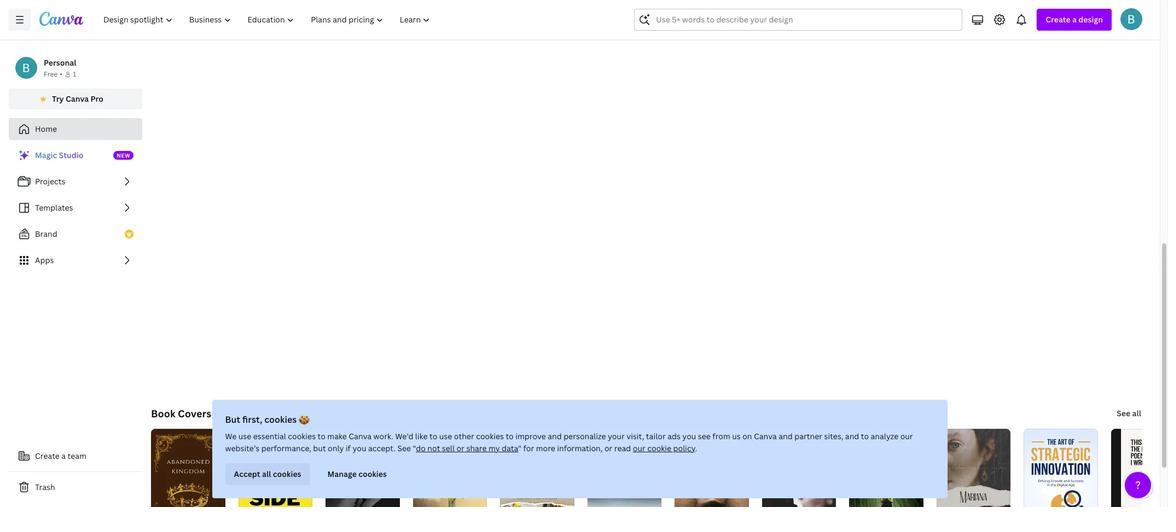 Task type: describe. For each thing, give the bounding box(es) containing it.
on
[[743, 431, 752, 442]]

do not sell or share my data " for more information, or read our cookie policy .
[[416, 443, 698, 454]]

create a design
[[1046, 14, 1103, 25]]

see all link
[[1116, 403, 1143, 425]]

studio
[[59, 150, 83, 160]]

tailor
[[646, 431, 666, 442]]

manage
[[328, 469, 357, 479]]

more
[[536, 443, 556, 454]]

create a team
[[35, 451, 86, 461]]

cookies down performance,
[[273, 469, 302, 479]]

home
[[35, 124, 57, 134]]

magic
[[35, 150, 57, 160]]

website's
[[225, 443, 260, 454]]

cookies down accept.
[[359, 469, 387, 479]]

from
[[713, 431, 731, 442]]

apps link
[[9, 250, 142, 271]]

magic studio
[[35, 150, 83, 160]]

not
[[428, 443, 440, 454]]

see
[[698, 431, 711, 442]]

🍪
[[299, 414, 310, 426]]

but first, cookies 🍪
[[225, 414, 310, 426]]

we'd
[[396, 431, 414, 442]]

1 vertical spatial our
[[633, 443, 646, 454]]

home link
[[9, 118, 142, 140]]

3 to from the left
[[506, 431, 514, 442]]

projects link
[[9, 171, 142, 193]]

2 horizontal spatial canva
[[754, 431, 777, 442]]

work.
[[374, 431, 394, 442]]

if
[[346, 443, 351, 454]]

make
[[328, 431, 347, 442]]

free •
[[44, 69, 62, 79]]

your
[[608, 431, 625, 442]]

book covers
[[151, 407, 211, 420]]

create a design button
[[1037, 9, 1112, 31]]

share
[[467, 443, 487, 454]]

for
[[524, 443, 534, 454]]

cookie
[[648, 443, 672, 454]]

team
[[68, 451, 86, 461]]

templates link
[[9, 197, 142, 219]]

all for accept
[[262, 469, 271, 479]]

our inside we use essential cookies to make canva work. we'd like to use other cookies to improve and personalize your visit, tailor ads you see from us on canva and partner sites, and to analyze our website's performance, but only if you accept. see "
[[901, 431, 913, 442]]

brad klo image
[[1121, 8, 1143, 30]]

create for create a team
[[35, 451, 60, 461]]

design
[[1079, 14, 1103, 25]]

templates
[[35, 202, 73, 213]]

our cookie policy link
[[633, 443, 696, 454]]

canva inside button
[[66, 94, 89, 104]]

projects
[[35, 176, 65, 187]]

create a team button
[[9, 445, 142, 467]]

but first, cookies 🍪 dialog
[[212, 400, 948, 498]]

personalize
[[564, 431, 606, 442]]

performance,
[[262, 443, 312, 454]]

brand link
[[9, 223, 142, 245]]

pro
[[91, 94, 103, 104]]

we
[[225, 431, 237, 442]]

see all
[[1117, 408, 1141, 419]]

try canva pro button
[[9, 89, 142, 109]]

do
[[416, 443, 426, 454]]

analyze
[[871, 431, 899, 442]]

apps
[[35, 255, 54, 265]]

3 and from the left
[[846, 431, 860, 442]]



Task type: locate. For each thing, give the bounding box(es) containing it.
you up the policy
[[683, 431, 697, 442]]

a left design
[[1073, 14, 1077, 25]]

1 vertical spatial create
[[35, 451, 60, 461]]

manage cookies button
[[319, 463, 396, 485]]

1 vertical spatial you
[[353, 443, 367, 454]]

trash link
[[9, 477, 142, 498]]

1 horizontal spatial or
[[605, 443, 613, 454]]

to right like
[[430, 431, 438, 442]]

2 or from the left
[[605, 443, 613, 454]]

my
[[489, 443, 500, 454]]

Search search field
[[656, 9, 941, 30]]

1 horizontal spatial see
[[1117, 408, 1131, 419]]

our right analyze
[[901, 431, 913, 442]]

a inside dropdown button
[[1073, 14, 1077, 25]]

"
[[413, 443, 416, 454], [519, 443, 522, 454]]

book
[[151, 407, 176, 420]]

create for create a design
[[1046, 14, 1071, 25]]

0 vertical spatial all
[[1132, 408, 1141, 419]]

or left read
[[605, 443, 613, 454]]

you right if on the left bottom of page
[[353, 443, 367, 454]]

try
[[52, 94, 64, 104]]

all for see
[[1132, 408, 1141, 419]]

1 vertical spatial all
[[262, 469, 271, 479]]

to up the but
[[318, 431, 326, 442]]

2 horizontal spatial and
[[846, 431, 860, 442]]

or
[[457, 443, 465, 454], [605, 443, 613, 454]]

but
[[225, 414, 241, 426]]

0 horizontal spatial all
[[262, 469, 271, 479]]

1 horizontal spatial canva
[[349, 431, 372, 442]]

brand
[[35, 229, 57, 239]]

2 to from the left
[[430, 431, 438, 442]]

4 to from the left
[[861, 431, 869, 442]]

cookies
[[265, 414, 297, 426], [288, 431, 316, 442], [476, 431, 504, 442], [273, 469, 302, 479], [359, 469, 387, 479]]

try canva pro
[[52, 94, 103, 104]]

or right sell on the bottom left of page
[[457, 443, 465, 454]]

1 horizontal spatial you
[[683, 431, 697, 442]]

a left the team
[[61, 451, 66, 461]]

create inside button
[[35, 451, 60, 461]]

1
[[73, 69, 76, 79]]

only
[[328, 443, 344, 454]]

canva
[[66, 94, 89, 104], [349, 431, 372, 442], [754, 431, 777, 442]]

0 horizontal spatial a
[[61, 451, 66, 461]]

book covers link
[[151, 407, 211, 420]]

0 vertical spatial a
[[1073, 14, 1077, 25]]

and left partner
[[779, 431, 793, 442]]

0 horizontal spatial "
[[413, 443, 416, 454]]

1 horizontal spatial our
[[901, 431, 913, 442]]

1 or from the left
[[457, 443, 465, 454]]

improve
[[516, 431, 546, 442]]

2 " from the left
[[519, 443, 522, 454]]

to
[[318, 431, 326, 442], [430, 431, 438, 442], [506, 431, 514, 442], [861, 431, 869, 442]]

accept all cookies
[[234, 469, 302, 479]]

0 vertical spatial you
[[683, 431, 697, 442]]

ads
[[668, 431, 681, 442]]

0 vertical spatial our
[[901, 431, 913, 442]]

see inside we use essential cookies to make canva work. we'd like to use other cookies to improve and personalize your visit, tailor ads you see from us on canva and partner sites, and to analyze our website's performance, but only if you accept. see "
[[398, 443, 411, 454]]

our
[[901, 431, 913, 442], [633, 443, 646, 454]]

0 vertical spatial create
[[1046, 14, 1071, 25]]

manage cookies
[[328, 469, 387, 479]]

0 horizontal spatial see
[[398, 443, 411, 454]]

1 vertical spatial see
[[398, 443, 411, 454]]

like
[[415, 431, 428, 442]]

information,
[[557, 443, 603, 454]]

1 horizontal spatial "
[[519, 443, 522, 454]]

to left analyze
[[861, 431, 869, 442]]

other
[[454, 431, 475, 442]]

a for team
[[61, 451, 66, 461]]

1 horizontal spatial create
[[1046, 14, 1071, 25]]

a for design
[[1073, 14, 1077, 25]]

0 horizontal spatial or
[[457, 443, 465, 454]]

1 horizontal spatial all
[[1132, 408, 1141, 419]]

accept all cookies button
[[225, 463, 310, 485]]

and
[[548, 431, 562, 442], [779, 431, 793, 442], [846, 431, 860, 442]]

•
[[60, 69, 62, 79]]

see
[[1117, 408, 1131, 419], [398, 443, 411, 454]]

cookies down the 🍪
[[288, 431, 316, 442]]

" down like
[[413, 443, 416, 454]]

1 to from the left
[[318, 431, 326, 442]]

accept.
[[368, 443, 396, 454]]

a inside button
[[61, 451, 66, 461]]

1 and from the left
[[548, 431, 562, 442]]

trash
[[35, 482, 55, 492]]

1 use from the left
[[239, 431, 252, 442]]

canva up if on the left bottom of page
[[349, 431, 372, 442]]

all inside accept all cookies button
[[262, 469, 271, 479]]

read
[[615, 443, 631, 454]]

free
[[44, 69, 58, 79]]

essential
[[254, 431, 286, 442]]

create
[[1046, 14, 1071, 25], [35, 451, 60, 461]]

data
[[502, 443, 519, 454]]

top level navigation element
[[96, 9, 440, 31]]

1 horizontal spatial use
[[440, 431, 452, 442]]

create left the team
[[35, 451, 60, 461]]

0 vertical spatial see
[[1117, 408, 1131, 419]]

sites,
[[825, 431, 844, 442]]

personal
[[44, 57, 76, 68]]

2 and from the left
[[779, 431, 793, 442]]

and up 'do not sell or share my data " for more information, or read our cookie policy .'
[[548, 431, 562, 442]]

we use essential cookies to make canva work. we'd like to use other cookies to improve and personalize your visit, tailor ads you see from us on canva and partner sites, and to analyze our website's performance, but only if you accept. see "
[[225, 431, 913, 454]]

do not sell or share my data link
[[416, 443, 519, 454]]

None search field
[[634, 9, 963, 31]]

use up sell on the bottom left of page
[[440, 431, 452, 442]]

but
[[313, 443, 326, 454]]

all inside see all link
[[1132, 408, 1141, 419]]

1 horizontal spatial a
[[1073, 14, 1077, 25]]

all
[[1132, 408, 1141, 419], [262, 469, 271, 479]]

you
[[683, 431, 697, 442], [353, 443, 367, 454]]

our down the visit,
[[633, 443, 646, 454]]

2 use from the left
[[440, 431, 452, 442]]

covers
[[178, 407, 211, 420]]

1 " from the left
[[413, 443, 416, 454]]

us
[[733, 431, 741, 442]]

sell
[[442, 443, 455, 454]]

.
[[696, 443, 698, 454]]

to up the data
[[506, 431, 514, 442]]

first,
[[243, 414, 263, 426]]

1 horizontal spatial and
[[779, 431, 793, 442]]

use
[[239, 431, 252, 442], [440, 431, 452, 442]]

and right the sites,
[[846, 431, 860, 442]]

partner
[[795, 431, 823, 442]]

new
[[117, 152, 130, 159]]

0 horizontal spatial our
[[633, 443, 646, 454]]

policy
[[674, 443, 696, 454]]

0 horizontal spatial use
[[239, 431, 252, 442]]

use up website's
[[239, 431, 252, 442]]

0 horizontal spatial canva
[[66, 94, 89, 104]]

accept
[[234, 469, 261, 479]]

list
[[9, 144, 142, 271]]

visit,
[[627, 431, 645, 442]]

" inside we use essential cookies to make canva work. we'd like to use other cookies to improve and personalize your visit, tailor ads you see from us on canva and partner sites, and to analyze our website's performance, but only if you accept. see "
[[413, 443, 416, 454]]

1 vertical spatial a
[[61, 451, 66, 461]]

" left for
[[519, 443, 522, 454]]

canva right on
[[754, 431, 777, 442]]

0 horizontal spatial you
[[353, 443, 367, 454]]

cookies up essential
[[265, 414, 297, 426]]

list containing magic studio
[[9, 144, 142, 271]]

create left design
[[1046, 14, 1071, 25]]

create inside dropdown button
[[1046, 14, 1071, 25]]

a
[[1073, 14, 1077, 25], [61, 451, 66, 461]]

0 horizontal spatial create
[[35, 451, 60, 461]]

canva right try
[[66, 94, 89, 104]]

cookies up my
[[476, 431, 504, 442]]

0 horizontal spatial and
[[548, 431, 562, 442]]



Task type: vqa. For each thing, say whether or not it's contained in the screenshot.
Zoom button at the right bottom of page
no



